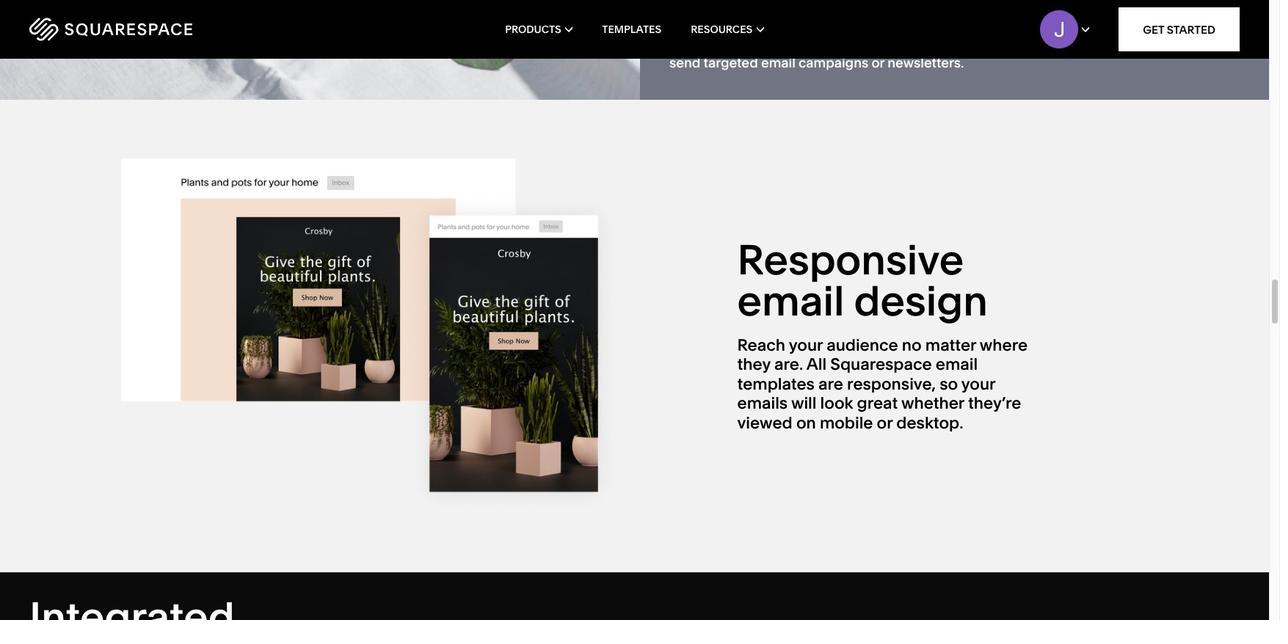 Task type: vqa. For each thing, say whether or not it's contained in the screenshot.
Responsive email design
yes



Task type: locate. For each thing, give the bounding box(es) containing it.
design
[[854, 276, 988, 326]]

0 vertical spatial your
[[789, 336, 823, 355]]

1 horizontal spatial and
[[1011, 38, 1035, 55]]

or
[[872, 54, 885, 71], [877, 413, 893, 433]]

get
[[1143, 22, 1165, 36]]

products button
[[505, 0, 573, 59]]

your right so
[[962, 374, 996, 394]]

0 horizontal spatial and
[[705, 38, 729, 55]]

audience up the responsive,
[[827, 336, 898, 355]]

no
[[902, 336, 922, 355]]

0 vertical spatial or
[[872, 54, 885, 71]]

desktop.
[[897, 413, 964, 433]]

or left a at the right top
[[872, 54, 885, 71]]

1 horizontal spatial audience
[[950, 38, 1008, 55]]

1 vertical spatial audience
[[827, 336, 898, 355]]

newsletters.
[[888, 54, 964, 71]]

1 vertical spatial or
[[877, 413, 893, 433]]

whether
[[902, 394, 965, 414]]

so
[[940, 374, 958, 394]]

email
[[761, 54, 796, 71], [738, 276, 845, 326], [936, 355, 978, 375]]

reach
[[738, 336, 786, 355]]

save
[[732, 38, 761, 55]]

or inside engage build and save segments to create a custom audience and send targeted email campaigns or newsletters.
[[872, 54, 885, 71]]

1 vertical spatial your
[[962, 374, 996, 394]]

audience right custom
[[950, 38, 1008, 55]]

templates link
[[602, 0, 662, 59]]

1 vertical spatial email
[[738, 276, 845, 326]]

all
[[807, 355, 827, 375]]

2 vertical spatial email
[[936, 355, 978, 375]]

1 horizontal spatial your
[[962, 374, 996, 394]]

templates
[[602, 23, 662, 36]]

campaigns
[[799, 54, 869, 71]]

audience
[[950, 38, 1008, 55], [827, 336, 898, 355]]

engage build and save segments to create a custom audience and send targeted email campaigns or newsletters.
[[670, 14, 1035, 71]]

audience inside engage build and save segments to create a custom audience and send targeted email campaigns or newsletters.
[[950, 38, 1008, 55]]

create
[[845, 38, 886, 55]]

and
[[705, 38, 729, 55], [1011, 38, 1035, 55]]

responsive email design
[[738, 235, 988, 326]]

email inside responsive email design
[[738, 276, 845, 326]]

0 horizontal spatial audience
[[827, 336, 898, 355]]

your right reach
[[789, 336, 823, 355]]

0 vertical spatial email
[[761, 54, 796, 71]]

email up whether
[[936, 355, 978, 375]]

where
[[980, 336, 1028, 355]]

viewed
[[738, 413, 793, 433]]

fruits on a tablecloth image
[[0, 0, 640, 100]]

started
[[1167, 22, 1216, 36]]

are.
[[775, 355, 803, 375]]

or right mobile
[[877, 413, 893, 433]]

a
[[889, 38, 896, 55]]

templates
[[738, 374, 815, 394]]

build
[[670, 38, 702, 55]]

will
[[791, 394, 817, 414]]

0 vertical spatial audience
[[950, 38, 1008, 55]]

get started
[[1143, 22, 1216, 36]]

matter
[[926, 336, 977, 355]]

your
[[789, 336, 823, 355], [962, 374, 996, 394]]

email inside reach your audience no matter where they are. all squarespace email templates are responsive, so your emails will look great whether they're viewed on mobile or desktop.
[[936, 355, 978, 375]]

squarespace logo link
[[29, 18, 272, 41]]

great
[[857, 394, 898, 414]]

email up reach
[[738, 276, 845, 326]]

email right save
[[761, 54, 796, 71]]



Task type: describe. For each thing, give the bounding box(es) containing it.
desktop and mobile email uis selling plants image
[[121, 159, 620, 514]]

emails
[[738, 394, 788, 414]]

email inside engage build and save segments to create a custom audience and send targeted email campaigns or newsletters.
[[761, 54, 796, 71]]

0 horizontal spatial your
[[789, 336, 823, 355]]

look
[[821, 394, 853, 414]]

products
[[505, 23, 561, 36]]

resources button
[[691, 0, 764, 59]]

to
[[830, 38, 842, 55]]

on
[[797, 413, 816, 433]]

segments
[[764, 38, 826, 55]]

reach your audience no matter where they are. all squarespace email templates are responsive, so your emails will look great whether they're viewed on mobile or desktop.
[[738, 336, 1028, 433]]

squarespace logo image
[[29, 18, 192, 41]]

2 and from the left
[[1011, 38, 1035, 55]]

they're
[[968, 394, 1022, 414]]

audience inside reach your audience no matter where they are. all squarespace email templates are responsive, so your emails will look great whether they're viewed on mobile or desktop.
[[827, 336, 898, 355]]

get started link
[[1119, 7, 1240, 51]]

squarespace
[[831, 355, 932, 375]]

or inside reach your audience no matter where they are. all squarespace email templates are responsive, so your emails will look great whether they're viewed on mobile or desktop.
[[877, 413, 893, 433]]

targeted
[[704, 54, 758, 71]]

send
[[670, 54, 701, 71]]

custom
[[899, 38, 947, 55]]

engage
[[670, 14, 729, 34]]

are
[[819, 374, 844, 394]]

mobile
[[820, 413, 873, 433]]

responsive,
[[847, 374, 936, 394]]

they
[[738, 355, 771, 375]]

resources
[[691, 23, 753, 36]]

responsive
[[738, 235, 964, 285]]

1 and from the left
[[705, 38, 729, 55]]



